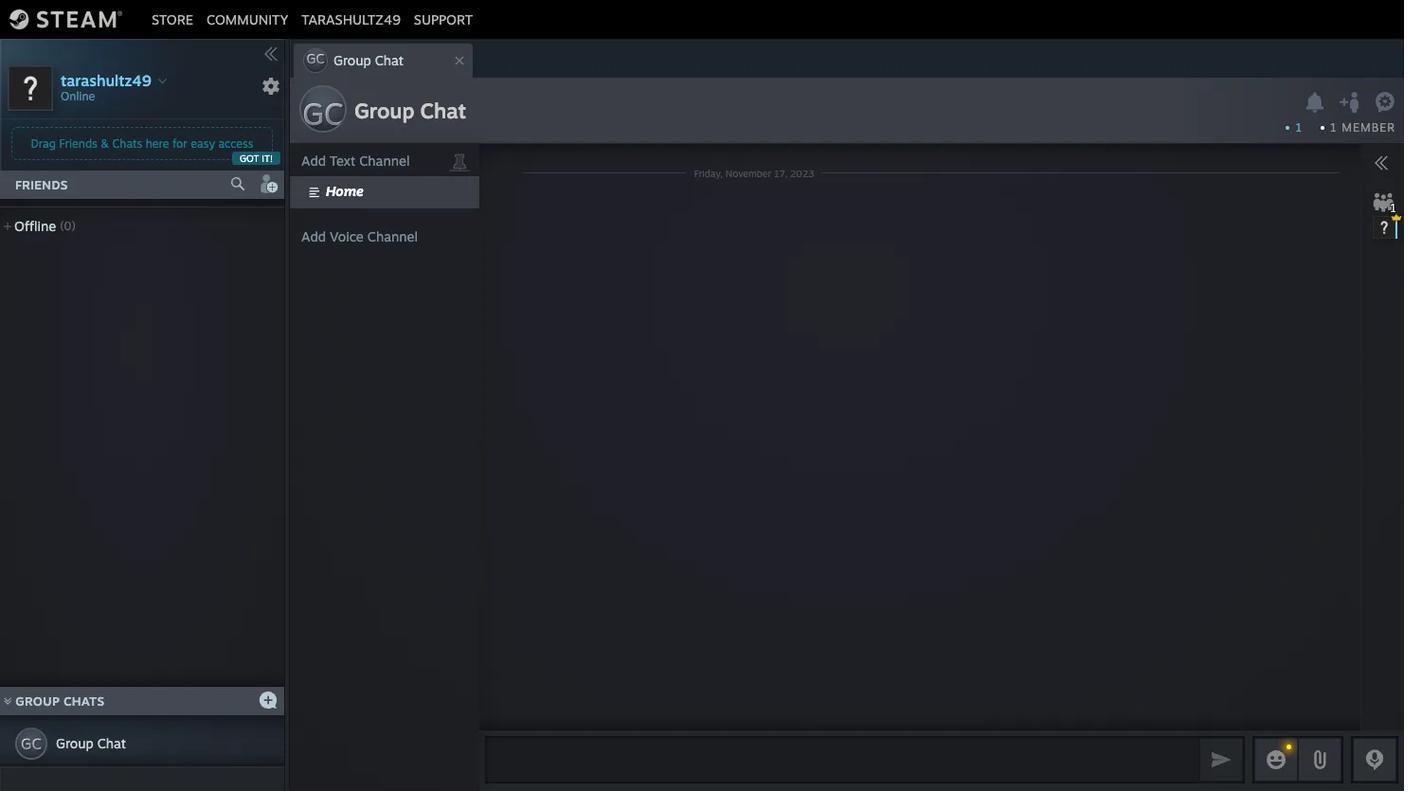 Task type: locate. For each thing, give the bounding box(es) containing it.
1 horizontal spatial group chat
[[354, 98, 466, 123]]

chat up the unpin channel list image
[[420, 98, 466, 123]]

channel
[[359, 153, 410, 169], [367, 228, 418, 244]]

tarashultz49
[[302, 11, 401, 27], [61, 71, 152, 90]]

0 horizontal spatial tarashultz49
[[61, 71, 152, 90]]

gc down collapse chats list icon on the left of page
[[21, 734, 42, 753]]

2 horizontal spatial chat
[[420, 98, 466, 123]]

gc up create new text channel icon
[[302, 95, 344, 133]]

1 for 1
[[1296, 120, 1302, 135]]

0
[[64, 219, 71, 233]]

0 horizontal spatial 1
[[1296, 120, 1302, 135]]

17,
[[774, 167, 788, 179]]

1 vertical spatial chat
[[420, 98, 466, 123]]

0 vertical spatial gc
[[306, 50, 325, 66]]

1
[[1296, 120, 1302, 135], [1331, 120, 1338, 135]]

2 vertical spatial chat
[[97, 735, 126, 751]]

tarashultz49 up gc group chat
[[302, 11, 401, 27]]

add text channel
[[301, 153, 410, 169]]

friday,
[[694, 167, 723, 179]]

channel right voice
[[367, 228, 418, 244]]

support
[[414, 11, 473, 27]]

group chat
[[354, 98, 466, 123], [56, 735, 126, 751]]

channel right text
[[359, 153, 410, 169]]

friends down drag
[[15, 177, 68, 192]]

channel for add text channel
[[359, 153, 410, 169]]

group chat up the unpin channel list image
[[354, 98, 466, 123]]

0 vertical spatial add
[[301, 153, 326, 169]]

0 vertical spatial chats
[[112, 136, 142, 151]]

chats right collapse chats list icon on the left of page
[[63, 694, 105, 709]]

it!
[[262, 153, 273, 164]]

1 left member
[[1331, 120, 1338, 135]]

chat down tarashultz49 link at the top of the page
[[375, 52, 404, 68]]

support link
[[407, 11, 480, 27]]

here
[[146, 136, 169, 151]]

expand member list image
[[1374, 155, 1389, 171]]

close this tab image
[[450, 55, 469, 66]]

voice
[[330, 228, 364, 244]]

group
[[334, 52, 371, 68], [354, 98, 415, 123], [16, 694, 60, 709], [56, 735, 94, 751]]

1 left 1 member at top right
[[1296, 120, 1302, 135]]

collapse chats list image
[[0, 697, 22, 705]]

add a friend image
[[258, 173, 279, 194]]

tarashultz49 up "&"
[[61, 71, 152, 90]]

friday, november 17, 2023
[[694, 167, 814, 179]]

friends inside drag friends & chats here for easy access got it!
[[59, 136, 97, 151]]

member
[[1342, 120, 1396, 135]]

2 1 from the left
[[1331, 120, 1338, 135]]

text
[[330, 153, 355, 169]]

add for add text channel
[[301, 153, 326, 169]]

drag friends & chats here for easy access got it!
[[31, 136, 273, 164]]

add
[[301, 153, 326, 169], [301, 228, 326, 244]]

1 horizontal spatial chat
[[375, 52, 404, 68]]

1 horizontal spatial tarashultz49
[[302, 11, 401, 27]]

0 horizontal spatial group chat
[[56, 735, 126, 751]]

1 horizontal spatial 1
[[1331, 120, 1338, 135]]

gc
[[306, 50, 325, 66], [302, 95, 344, 133], [21, 734, 42, 753]]

store link
[[145, 11, 200, 27]]

1 1 from the left
[[1296, 120, 1302, 135]]

2 add from the top
[[301, 228, 326, 244]]

sorting alphabetically image
[[254, 213, 277, 236]]

None text field
[[485, 736, 1196, 784]]

chat
[[375, 52, 404, 68], [420, 98, 466, 123], [97, 735, 126, 751]]

channel for add voice channel
[[367, 228, 418, 244]]

0 horizontal spatial chats
[[63, 694, 105, 709]]

0 horizontal spatial chat
[[97, 735, 126, 751]]

1 vertical spatial group chat
[[56, 735, 126, 751]]

add left text
[[301, 153, 326, 169]]

offline
[[14, 218, 56, 234]]

offline ( 0 )
[[14, 218, 76, 234]]

)
[[71, 219, 76, 233]]

0 vertical spatial channel
[[359, 153, 410, 169]]

tarashultz49 link
[[295, 11, 407, 27]]

chats right "&"
[[112, 136, 142, 151]]

got
[[240, 153, 259, 164]]

group chats
[[16, 694, 105, 709]]

friends
[[59, 136, 97, 151], [15, 177, 68, 192]]

1 vertical spatial add
[[301, 228, 326, 244]]

chats
[[112, 136, 142, 151], [63, 694, 105, 709]]

friends left "&"
[[59, 136, 97, 151]]

1 horizontal spatial chats
[[112, 136, 142, 151]]

create a group chat image
[[259, 690, 278, 709]]

0 vertical spatial chat
[[375, 52, 404, 68]]

group chat down group chats
[[56, 735, 126, 751]]

chat down group chats
[[97, 735, 126, 751]]

1 vertical spatial channel
[[367, 228, 418, 244]]

send special image
[[1309, 749, 1331, 771]]

add left voice
[[301, 228, 326, 244]]

gc down tarashultz49 link at the top of the page
[[306, 50, 325, 66]]

0 vertical spatial friends
[[59, 136, 97, 151]]

0 vertical spatial group chat
[[354, 98, 466, 123]]

2023
[[790, 167, 814, 179]]

store
[[152, 11, 193, 27]]

drag
[[31, 136, 56, 151]]

add voice channel
[[301, 228, 418, 244]]

1 add from the top
[[301, 153, 326, 169]]

2 vertical spatial gc
[[21, 734, 42, 753]]

1 vertical spatial chats
[[63, 694, 105, 709]]



Task type: vqa. For each thing, say whether or not it's contained in the screenshot.
Points
no



Task type: describe. For each thing, give the bounding box(es) containing it.
easy
[[191, 136, 215, 151]]

gc group chat
[[306, 50, 404, 68]]

access
[[218, 136, 253, 151]]

gc inside gc group chat
[[306, 50, 325, 66]]

invite a friend to this group chat image
[[1339, 90, 1363, 114]]

community link
[[200, 11, 295, 27]]

home
[[326, 183, 364, 199]]

manage notification settings image
[[1303, 92, 1327, 113]]

create new text channel image
[[301, 150, 320, 169]]

0 vertical spatial tarashultz49
[[302, 11, 401, 27]]

1 vertical spatial tarashultz49
[[61, 71, 152, 90]]

submit image
[[1209, 747, 1234, 772]]

&
[[101, 136, 109, 151]]

1 vertical spatial friends
[[15, 177, 68, 192]]

(
[[60, 219, 64, 233]]

1 for 1 member
[[1331, 120, 1338, 135]]

1 member
[[1331, 120, 1396, 135]]

search my friends list image
[[229, 175, 246, 192]]

november
[[726, 167, 772, 179]]

community
[[207, 11, 288, 27]]

create new voice channel image
[[301, 226, 320, 244]]

chats inside drag friends & chats here for easy access got it!
[[112, 136, 142, 151]]

unpin channel list image
[[447, 148, 472, 172]]

for
[[172, 136, 187, 151]]

online
[[61, 89, 95, 103]]

group inside gc group chat
[[334, 52, 371, 68]]

add for add voice channel
[[301, 228, 326, 244]]

manage group chat settings image
[[1375, 92, 1399, 116]]

chat inside gc group chat
[[375, 52, 404, 68]]

manage friends list settings image
[[262, 77, 280, 96]]

1 vertical spatial gc
[[302, 95, 344, 133]]



